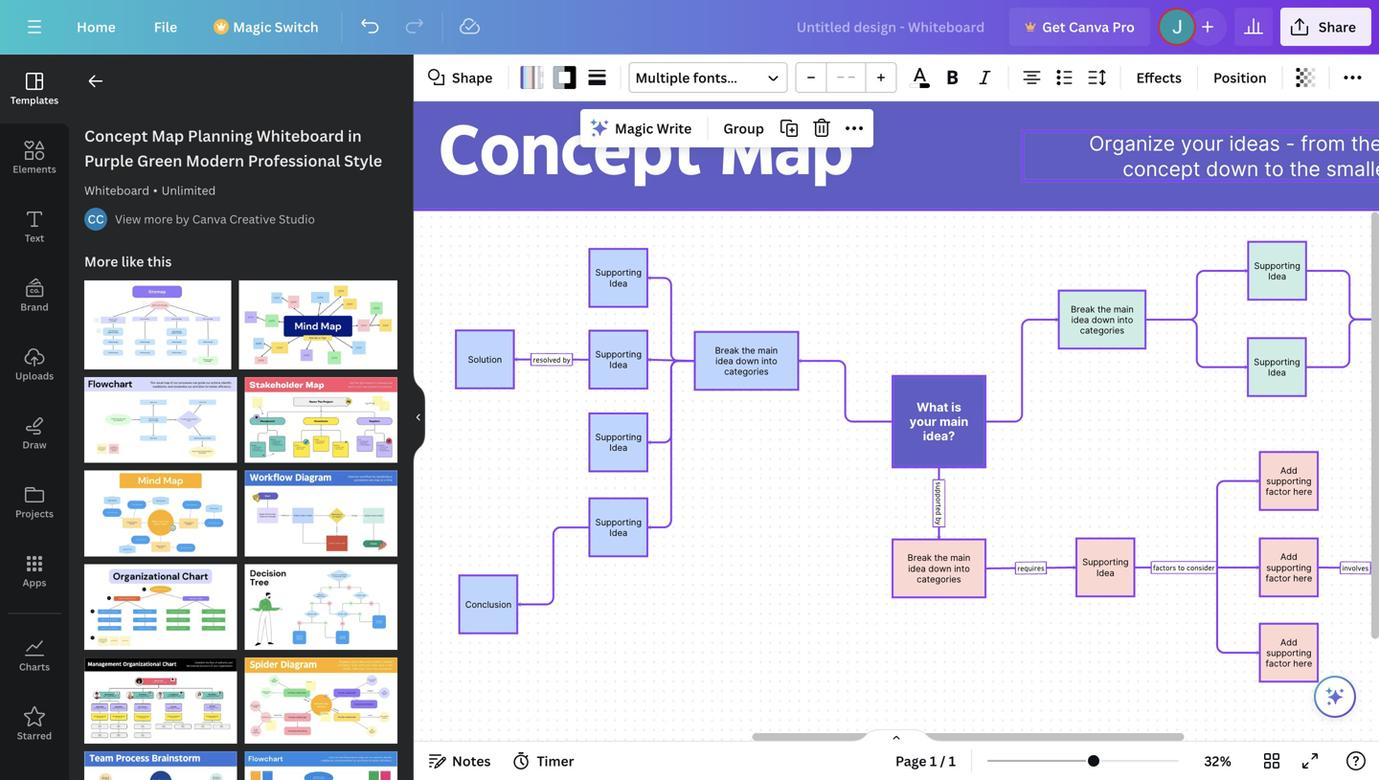 Task type: describe. For each thing, give the bounding box(es) containing it.
1 p from the top
[[935, 490, 944, 494]]

decision tree team whiteboard in green blue yellow simple colorful style group
[[245, 553, 398, 651]]

apps
[[23, 577, 46, 590]]

resolved
[[533, 355, 561, 365]]

r
[[935, 502, 944, 505]]

1 1 from the left
[[930, 753, 937, 771]]

by inside resolved by
[[563, 355, 571, 365]]

view more by canva creative studio
[[115, 211, 315, 227]]

multiple fonts… button
[[629, 62, 788, 93]]

involves
[[1343, 563, 1370, 574]]

sitemap whiteboard in green purple basic style image
[[84, 281, 232, 370]]

resolved by
[[533, 355, 571, 365]]

notes
[[452, 753, 491, 771]]

get canva pro button
[[1010, 8, 1151, 46]]

concept
[[84, 126, 148, 146]]

templates button
[[0, 55, 69, 124]]

organize
[[1090, 132, 1176, 156]]

y
[[935, 522, 944, 526]]

32%
[[1205, 753, 1232, 771]]

e
[[935, 508, 944, 512]]

magic for magic write
[[615, 119, 654, 138]]

from
[[1302, 132, 1346, 156]]

text
[[25, 232, 44, 245]]

your
[[1181, 132, 1224, 156]]

consider
[[1187, 563, 1215, 573]]

whiteboard inside concept map planning whiteboard in purple green modern professional style
[[257, 126, 344, 146]]

professional
[[248, 150, 341, 171]]

concept map planning whiteboard in purple green modern professional style
[[84, 126, 382, 171]]

t
[[935, 505, 944, 508]]

modern
[[186, 150, 244, 171]]

canva inside view more by canva creative studio button
[[192, 211, 227, 227]]

by inside button
[[176, 211, 190, 227]]

workflow diagram planning whiteboard in purple blue modern professional style image
[[245, 471, 398, 557]]

magic switch
[[233, 18, 319, 36]]

#605dc8, #bad6ff, #caede5, #ffd6d1, #929292, #ffffff, #cfd3da, transparent image
[[521, 66, 544, 89]]

effects button
[[1129, 62, 1190, 93]]

file
[[154, 18, 177, 36]]

general spider diagram brainstorm whiteboard in orange purple pink simple colorful style image
[[245, 658, 398, 744]]

page 1 / 1
[[896, 753, 956, 771]]

side panel tab list
[[0, 55, 69, 760]]

uploads button
[[0, 331, 69, 400]]

canva creative studio element
[[84, 208, 107, 231]]

32% button
[[1187, 746, 1250, 777]]

the
[[1352, 132, 1380, 156]]

text button
[[0, 193, 69, 262]]

workflow diagram planning whiteboard in purple blue modern professional style group
[[245, 460, 398, 557]]

magic switch button
[[200, 8, 334, 46]]

apps button
[[0, 538, 69, 607]]

1 vertical spatial whiteboard
[[84, 183, 149, 198]]

projects
[[15, 508, 54, 521]]

brand button
[[0, 262, 69, 331]]

#ffffff, #000000 image
[[910, 84, 931, 88]]

elements
[[13, 163, 56, 176]]

in
[[348, 126, 362, 146]]

mind map whiteboard in blue and yellow simple brainstorm style group
[[84, 460, 237, 557]]

page
[[896, 753, 927, 771]]

switch
[[275, 18, 319, 36]]

group button
[[716, 113, 772, 144]]

home
[[77, 18, 116, 36]]

green
[[137, 150, 182, 171]]

share
[[1319, 18, 1357, 36]]

uploads
[[15, 370, 54, 383]]

pro
[[1113, 18, 1135, 36]]

– – number field
[[833, 67, 860, 89]]

sitemap whiteboard in green purple basic style group
[[84, 269, 232, 370]]

canva assistant image
[[1324, 686, 1347, 709]]

style
[[344, 150, 382, 171]]

view
[[115, 211, 141, 227]]

show pages image
[[851, 729, 943, 745]]

multiple fonts…
[[636, 69, 738, 87]]

draw button
[[0, 400, 69, 469]]



Task type: vqa. For each thing, say whether or not it's contained in the screenshot.
the "Creative"
yes



Task type: locate. For each thing, give the bounding box(es) containing it.
1 horizontal spatial canva
[[1069, 18, 1110, 36]]

team process brainstorm whiteboard in blue green modern professional style image
[[84, 752, 237, 781]]

charts
[[19, 661, 50, 674]]

stakeholder map team whiteboard in green yellow purple trendy stickers style image
[[245, 377, 398, 463]]

-
[[1287, 132, 1296, 156]]

projects button
[[0, 469, 69, 538]]

general spider diagram brainstorm whiteboard in orange purple pink simple colorful style group
[[245, 647, 398, 744]]

file button
[[139, 8, 193, 46]]

0 horizontal spatial canva
[[192, 211, 227, 227]]

home link
[[61, 8, 131, 46]]

timer button
[[506, 746, 582, 777]]

0 vertical spatial canva
[[1069, 18, 1110, 36]]

management org chart team whiteboard in black red green trendy sticker style group
[[84, 647, 237, 744]]

charts button
[[0, 622, 69, 691]]

starred button
[[0, 691, 69, 760]]

magic left 'switch'
[[233, 18, 272, 36]]

factors
[[1154, 563, 1177, 573]]

p up r
[[935, 494, 944, 498]]

magic
[[233, 18, 272, 36], [615, 119, 654, 138]]

magic write
[[615, 119, 692, 138]]

0 horizontal spatial magic
[[233, 18, 272, 36]]

draw
[[22, 439, 47, 452]]

position
[[1214, 69, 1267, 87]]

unlimited
[[162, 183, 216, 198]]

requires
[[1018, 564, 1045, 574]]

mind map whiteboard in blue and yellow simple brainstorm style image
[[84, 471, 237, 557]]

whiteboard down purple
[[84, 183, 149, 198]]

u
[[935, 486, 944, 490]]

b
[[935, 518, 944, 522]]

ideas
[[1230, 132, 1281, 156]]

1 left /
[[930, 753, 937, 771]]

view more by canva creative studio button
[[115, 210, 315, 229]]

effects
[[1137, 69, 1182, 87]]

s u p p o r t e d b y
[[935, 482, 944, 526]]

0 horizontal spatial whiteboard
[[84, 183, 149, 198]]

flowchart whiteboard in orange blue minimal lines style image
[[245, 752, 398, 781]]

flow chart whiteboard in red blue basic style group
[[84, 366, 237, 463]]

#ffffff, #000000 image
[[910, 84, 931, 88]]

canva
[[1069, 18, 1110, 36], [192, 211, 227, 227]]

magic left write
[[615, 119, 654, 138]]

notes button
[[422, 746, 499, 777]]

magic write button
[[585, 113, 700, 144]]

fonts…
[[694, 69, 738, 87]]

templates
[[10, 94, 59, 107]]

magic inside main menu bar
[[233, 18, 272, 36]]

p down s
[[935, 490, 944, 494]]

multiple
[[636, 69, 690, 87]]

magic for magic switch
[[233, 18, 272, 36]]

1
[[930, 753, 937, 771], [949, 753, 956, 771]]

whiteboard
[[257, 126, 344, 146], [84, 183, 149, 198]]

group
[[724, 119, 765, 138]]

#605dc8, #bad6ff, #caede5, #ffd6d1, #929292, #ffffff, #cfd3da, transparent image
[[521, 66, 544, 89]]

hide image
[[413, 372, 425, 464]]

0 vertical spatial by
[[176, 211, 190, 227]]

org chart whiteboard in yellow red basic style group
[[84, 553, 237, 651]]

1 horizontal spatial whiteboard
[[257, 126, 344, 146]]

mind map brainstorm whiteboard in colorful style group
[[239, 269, 398, 370]]

stakeholder map team whiteboard in green yellow purple trendy stickers style group
[[245, 366, 398, 463]]

1 horizontal spatial magic
[[615, 119, 654, 138]]

shape
[[452, 69, 493, 87]]

main menu bar
[[0, 0, 1380, 55]]

planning
[[188, 126, 253, 146]]

more like this
[[84, 252, 172, 271]]

0 horizontal spatial by
[[176, 211, 190, 227]]

more
[[84, 252, 118, 271]]

mind map brainstorm whiteboard in colorful style image
[[239, 281, 398, 370]]

position button
[[1206, 62, 1275, 93]]

canva down unlimited
[[192, 211, 227, 227]]

team process brainstorm whiteboard in blue green modern professional style group
[[84, 741, 237, 781]]

this
[[147, 252, 172, 271]]

0 horizontal spatial 1
[[930, 753, 937, 771]]

2 p from the top
[[935, 494, 944, 498]]

0 vertical spatial magic
[[233, 18, 272, 36]]

group
[[796, 62, 897, 93]]

by right resolved
[[563, 355, 571, 365]]

decision tree team whiteboard in green blue yellow simple colorful style image
[[245, 565, 398, 651]]

by right more
[[176, 211, 190, 227]]

0 vertical spatial whiteboard
[[257, 126, 344, 146]]

1 horizontal spatial by
[[563, 355, 571, 365]]

by
[[176, 211, 190, 227], [563, 355, 571, 365]]

purple
[[84, 150, 134, 171]]

p
[[935, 490, 944, 494], [935, 494, 944, 498]]

s
[[935, 482, 944, 486]]

canva left pro
[[1069, 18, 1110, 36]]

d
[[935, 512, 944, 516]]

get
[[1043, 18, 1066, 36]]

2 1 from the left
[[949, 753, 956, 771]]

share button
[[1281, 8, 1372, 46]]

shape button
[[422, 62, 501, 93]]

canva creative studio image
[[84, 208, 107, 231]]

1 vertical spatial canva
[[192, 211, 227, 227]]

flow chart whiteboard in red blue basic style image
[[84, 377, 237, 463]]

timer
[[537, 753, 574, 771]]

factors to consider
[[1154, 563, 1215, 573]]

starred
[[17, 730, 52, 743]]

more
[[144, 211, 173, 227]]

1 vertical spatial by
[[563, 355, 571, 365]]

organize your ideas - from the
[[1090, 132, 1380, 181]]

write
[[657, 119, 692, 138]]

elements button
[[0, 124, 69, 193]]

management org chart team whiteboard in black red green trendy sticker style image
[[84, 658, 237, 744]]

org chart whiteboard in yellow red basic style image
[[84, 565, 237, 651]]

1 vertical spatial magic
[[615, 119, 654, 138]]

creative
[[230, 211, 276, 227]]

get canva pro
[[1043, 18, 1135, 36]]

1 right /
[[949, 753, 956, 771]]

Design title text field
[[782, 8, 1003, 46]]

map
[[152, 126, 184, 146]]

to
[[1179, 563, 1185, 573]]

whiteboard up the professional
[[257, 126, 344, 146]]

flowchart whiteboard in orange blue minimal lines style group
[[245, 741, 398, 781]]

canva inside the get canva pro "button"
[[1069, 18, 1110, 36]]

like
[[121, 252, 144, 271]]

brand
[[20, 301, 49, 314]]

#acb8c0, #000000 image
[[553, 66, 576, 89], [553, 66, 576, 89]]

1 horizontal spatial 1
[[949, 753, 956, 771]]

studio
[[279, 211, 315, 227]]

o
[[935, 498, 944, 502]]



